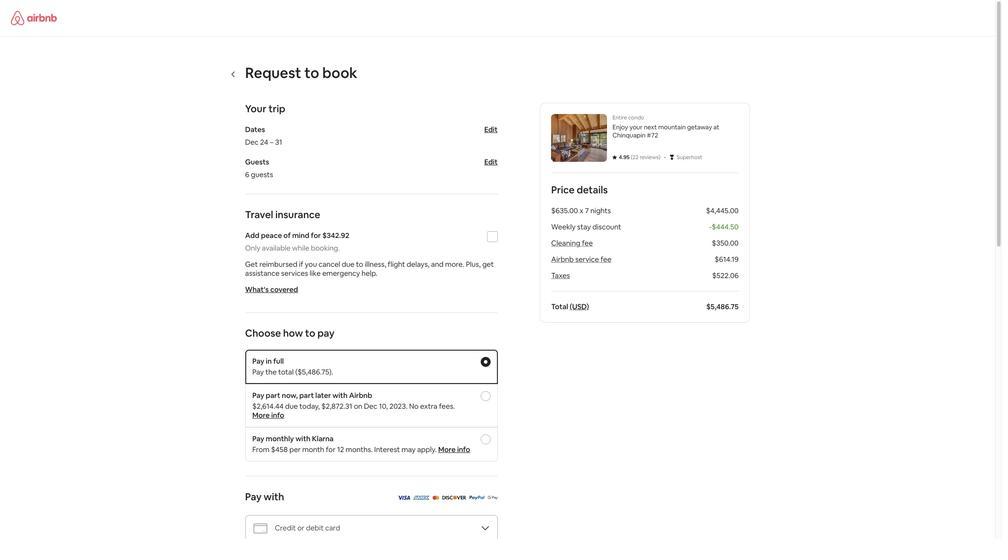 Task type: locate. For each thing, give the bounding box(es) containing it.
1 vertical spatial with
[[296, 435, 311, 444]]

0 horizontal spatial info
[[271, 411, 284, 421]]

to left book
[[305, 64, 319, 82]]

part up today,
[[300, 391, 314, 401]]

getaway
[[687, 123, 712, 131]]

1 vertical spatial info
[[457, 445, 471, 455]]

1 horizontal spatial airbnb
[[551, 255, 574, 264]]

dec right on
[[364, 402, 378, 412]]

pay part now, part later with airbnb $2,614.44 due today,  $2,872.31 on dec 10, 2023. no extra fees. more info
[[252, 391, 455, 421]]

more right apply.
[[439, 445, 456, 455]]

more info button
[[252, 411, 284, 421], [439, 445, 471, 455]]

paypal image right mastercard icon
[[469, 496, 485, 500]]

0 horizontal spatial fee
[[582, 239, 593, 248]]

0 horizontal spatial airbnb
[[349, 391, 372, 401]]

0 vertical spatial more
[[252, 411, 270, 421]]

1 horizontal spatial dec
[[364, 402, 378, 412]]

klarna
[[312, 435, 334, 444]]

2 paypal image from the top
[[469, 496, 485, 500]]

edit for dates dec 24 – 31
[[485, 125, 498, 134]]

0 vertical spatial due
[[342, 260, 355, 269]]

choose how to pay
[[245, 327, 335, 340]]

0 vertical spatial with
[[333, 391, 348, 401]]

1 horizontal spatial info
[[457, 445, 471, 455]]

to left illness,
[[356, 260, 363, 269]]

with up $2,872.31
[[333, 391, 348, 401]]

2 google pay image from the top
[[488, 496, 498, 500]]

1 horizontal spatial more
[[439, 445, 456, 455]]

next
[[644, 123, 657, 131]]

0 vertical spatial fee
[[582, 239, 593, 248]]

2 edit from the top
[[485, 157, 498, 167]]

2 vertical spatial with
[[264, 491, 284, 504]]

0 horizontal spatial more info button
[[252, 411, 284, 421]]

condo
[[628, 114, 644, 121]]

$444.50
[[712, 222, 739, 232]]

part up $2,614.44
[[266, 391, 281, 401]]

0 vertical spatial airbnb
[[551, 255, 574, 264]]

0 vertical spatial dec
[[245, 138, 259, 147]]

0 horizontal spatial due
[[285, 402, 298, 412]]

airbnb up on
[[349, 391, 372, 401]]

today,
[[300, 402, 320, 412]]

illness,
[[365, 260, 386, 269]]

no
[[409, 402, 419, 412]]

paypal image right mastercard image
[[469, 493, 485, 503]]

guests
[[251, 170, 273, 180]]

now,
[[282, 391, 298, 401]]

2 horizontal spatial with
[[333, 391, 348, 401]]

dec left 24
[[245, 138, 259, 147]]

travel
[[245, 208, 273, 221]]

your
[[245, 102, 267, 115]]

google pay image
[[488, 493, 498, 503], [488, 496, 498, 500]]

2 part from the left
[[300, 391, 314, 401]]

debit
[[306, 524, 324, 533]]

0 horizontal spatial with
[[264, 491, 284, 504]]

airbnb up taxes in the right bottom of the page
[[551, 255, 574, 264]]

1 vertical spatial due
[[285, 402, 298, 412]]

cancel
[[319, 260, 340, 269]]

0 horizontal spatial more
[[252, 411, 270, 421]]

request to book
[[245, 64, 358, 82]]

None radio
[[481, 357, 491, 367], [481, 392, 491, 402], [481, 435, 491, 445], [481, 357, 491, 367], [481, 392, 491, 402], [481, 435, 491, 445]]

total (usd)
[[551, 302, 589, 312]]

pay up credit card image
[[245, 491, 262, 504]]

0 vertical spatial edit
[[485, 125, 498, 134]]

available
[[262, 244, 291, 253]]

taxes button
[[551, 271, 570, 281]]

only
[[245, 244, 261, 253]]

-
[[709, 222, 712, 232]]

$5,486.75
[[707, 302, 739, 312]]

booking.
[[311, 244, 340, 253]]

with up credit
[[264, 491, 284, 504]]

reviews
[[640, 154, 659, 161]]

1 edit from the top
[[485, 125, 498, 134]]

1 horizontal spatial with
[[296, 435, 311, 444]]

cleaning
[[551, 239, 581, 248]]

more
[[252, 411, 270, 421], [439, 445, 456, 455]]

discount
[[593, 222, 621, 232]]

dec inside dates dec 24 – 31
[[245, 138, 259, 147]]

more inside pay monthly with klarna from $458 per month for 12 months. interest may apply. more info
[[439, 445, 456, 455]]

0 horizontal spatial for
[[311, 231, 321, 241]]

2 edit button from the top
[[485, 157, 498, 167]]

airbnb service fee button
[[551, 255, 612, 264]]

1 vertical spatial more info button
[[439, 445, 471, 455]]

0 vertical spatial info
[[271, 411, 284, 421]]

more info button for pay monthly with klarna from $458 per month for 12 months. interest may apply. more info
[[439, 445, 471, 455]]

apply.
[[417, 445, 437, 455]]

($5,486.75).
[[295, 368, 333, 377]]

mastercard image
[[433, 493, 440, 503]]

back image
[[230, 71, 237, 78]]

details
[[577, 184, 608, 196]]

your
[[630, 123, 643, 131]]

more.
[[445, 260, 465, 269]]

due
[[342, 260, 355, 269], [285, 402, 298, 412]]

1 horizontal spatial due
[[342, 260, 355, 269]]

pay up $2,614.44
[[252, 391, 264, 401]]

airbnb
[[551, 255, 574, 264], [349, 391, 372, 401]]

1 vertical spatial edit
[[485, 157, 498, 167]]

0 horizontal spatial dec
[[245, 138, 259, 147]]

delays,
[[407, 260, 430, 269]]

to
[[305, 64, 319, 82], [356, 260, 363, 269], [305, 327, 316, 340]]

enjoy
[[613, 123, 628, 131]]

full
[[273, 357, 284, 366]]

monthly
[[266, 435, 294, 444]]

extra
[[420, 402, 438, 412]]

entire
[[613, 114, 627, 121]]

fee up service at the right top of page
[[582, 239, 593, 248]]

more up monthly
[[252, 411, 270, 421]]

for right the mind
[[311, 231, 321, 241]]

$458
[[271, 445, 288, 455]]

0 vertical spatial for
[[311, 231, 321, 241]]

pay left in
[[252, 357, 264, 366]]

more info button right apply.
[[439, 445, 471, 455]]

$614.19
[[715, 255, 739, 264]]

pay inside pay monthly with klarna from $458 per month for 12 months. interest may apply. more info
[[252, 435, 264, 444]]

1 vertical spatial fee
[[601, 255, 612, 264]]

guests 6 guests
[[245, 157, 273, 180]]

1 vertical spatial to
[[356, 260, 363, 269]]

airbnb service fee
[[551, 255, 612, 264]]

1 horizontal spatial more info button
[[439, 445, 471, 455]]

with up per
[[296, 435, 311, 444]]

1 vertical spatial more
[[439, 445, 456, 455]]

(
[[631, 154, 633, 161]]

pay inside pay part now, part later with airbnb $2,614.44 due today,  $2,872.31 on dec 10, 2023. no extra fees. more info
[[252, 391, 264, 401]]

the
[[266, 368, 277, 377]]

pay
[[318, 327, 335, 340]]

while
[[292, 244, 310, 253]]

fee right service at the right top of page
[[601, 255, 612, 264]]

mind
[[292, 231, 310, 241]]

services
[[281, 269, 308, 278]]

paypal image
[[469, 493, 485, 503], [469, 496, 485, 500]]

or
[[298, 524, 305, 533]]

to left pay
[[305, 327, 316, 340]]

discover card image right mastercard image
[[442, 493, 467, 503]]

month
[[303, 445, 324, 455]]

choose
[[245, 327, 281, 340]]

interest
[[374, 445, 400, 455]]

superhost
[[677, 154, 703, 161]]

1 vertical spatial airbnb
[[349, 391, 372, 401]]

0 vertical spatial more info button
[[252, 411, 284, 421]]

$635.00 x 7 nights
[[551, 206, 611, 216]]

discover card image
[[442, 493, 467, 503], [442, 496, 467, 500]]

info inside pay part now, part later with airbnb $2,614.44 due today,  $2,872.31 on dec 10, 2023. no extra fees. more info
[[271, 411, 284, 421]]

part
[[266, 391, 281, 401], [300, 391, 314, 401]]

add
[[245, 231, 260, 241]]

with inside pay monthly with klarna from $458 per month for 12 months. interest may apply. more info
[[296, 435, 311, 444]]

24
[[260, 138, 268, 147]]

card
[[325, 524, 340, 533]]

1 horizontal spatial part
[[300, 391, 314, 401]]

discover card image right mastercard icon
[[442, 496, 467, 500]]

1 discover card image from the top
[[442, 493, 467, 503]]

for
[[311, 231, 321, 241], [326, 445, 336, 455]]

due right cancel
[[342, 260, 355, 269]]

more info button up monthly
[[252, 411, 284, 421]]

1 vertical spatial edit button
[[485, 157, 498, 167]]

pay for with
[[245, 491, 262, 504]]

•
[[664, 153, 666, 162]]

pay left the
[[252, 368, 264, 377]]

1 paypal image from the top
[[469, 493, 485, 503]]

0 horizontal spatial part
[[266, 391, 281, 401]]

pay up from
[[252, 435, 264, 444]]

dates dec 24 – 31
[[245, 125, 282, 147]]

how
[[283, 327, 303, 340]]

and
[[431, 260, 444, 269]]

with inside pay part now, part later with airbnb $2,614.44 due today,  $2,872.31 on dec 10, 2023. no extra fees. more info
[[333, 391, 348, 401]]

for left 12
[[326, 445, 336, 455]]

info down "now,"
[[271, 411, 284, 421]]

1 vertical spatial dec
[[364, 402, 378, 412]]

0 vertical spatial edit button
[[485, 125, 498, 134]]

from
[[252, 445, 270, 455]]

info right apply.
[[457, 445, 471, 455]]

due down "now,"
[[285, 402, 298, 412]]

1 horizontal spatial for
[[326, 445, 336, 455]]

1 vertical spatial for
[[326, 445, 336, 455]]

1 edit button from the top
[[485, 125, 498, 134]]

info
[[271, 411, 284, 421], [457, 445, 471, 455]]

1 horizontal spatial fee
[[601, 255, 612, 264]]

0 vertical spatial to
[[305, 64, 319, 82]]

$4,445.00
[[706, 206, 739, 216]]

due inside pay part now, part later with airbnb $2,614.44 due today,  $2,872.31 on dec 10, 2023. no extra fees. more info
[[285, 402, 298, 412]]



Task type: vqa. For each thing, say whether or not it's contained in the screenshot.
Travel insurance
yes



Task type: describe. For each thing, give the bounding box(es) containing it.
get
[[483, 260, 494, 269]]

request
[[245, 64, 302, 82]]

more inside pay part now, part later with airbnb $2,614.44 due today,  $2,872.31 on dec 10, 2023. no extra fees. more info
[[252, 411, 270, 421]]

price details
[[551, 184, 608, 196]]

credit or debit card
[[275, 524, 340, 533]]

american express card image
[[413, 496, 430, 500]]

taxes
[[551, 271, 570, 281]]

12
[[337, 445, 344, 455]]

x
[[580, 206, 584, 216]]

dec inside pay part now, part later with airbnb $2,614.44 due today,  $2,872.31 on dec 10, 2023. no extra fees. more info
[[364, 402, 378, 412]]

stay
[[577, 222, 591, 232]]

weekly
[[551, 222, 576, 232]]

total
[[551, 302, 568, 312]]

#72
[[647, 131, 658, 139]]

trip
[[269, 102, 285, 115]]

(usd) button
[[570, 302, 589, 312]]

may
[[402, 445, 416, 455]]

get reimbursed if you cancel due to illness, flight delays, and more. plus, get assistance services like emergency help.
[[245, 260, 494, 278]]

total
[[278, 368, 294, 377]]

american express card image
[[413, 493, 430, 503]]

you
[[305, 260, 317, 269]]

info inside pay monthly with klarna from $458 per month for 12 months. interest may apply. more info
[[457, 445, 471, 455]]

edit for guests 6 guests
[[485, 157, 498, 167]]

$342.92
[[323, 231, 350, 241]]

book
[[323, 64, 358, 82]]

flight
[[388, 260, 405, 269]]

4.95
[[619, 154, 630, 161]]

entire condo enjoy your next mountain getaway at chinquapin #72
[[613, 114, 720, 139]]

2023.
[[390, 402, 408, 412]]

-$444.50
[[709, 222, 739, 232]]

pay for monthly
[[252, 435, 264, 444]]

to inside get reimbursed if you cancel due to illness, flight delays, and more. plus, get assistance services like emergency help.
[[356, 260, 363, 269]]

pay monthly with klarna from $458 per month for 12 months. interest may apply. more info
[[252, 435, 471, 455]]

service
[[575, 255, 599, 264]]

get
[[245, 260, 258, 269]]

help.
[[362, 269, 378, 278]]

cleaning fee
[[551, 239, 593, 248]]

like
[[310, 269, 321, 278]]

2 discover card image from the top
[[442, 496, 467, 500]]

edit button for guests 6 guests
[[485, 157, 498, 167]]

4.95 ( 22 reviews )
[[619, 154, 661, 161]]

due inside get reimbursed if you cancel due to illness, flight delays, and more. plus, get assistance services like emergency help.
[[342, 260, 355, 269]]

insurance
[[275, 208, 321, 221]]

edit button for dates dec 24 – 31
[[485, 125, 498, 134]]

cleaning fee button
[[551, 239, 593, 248]]

$2,614.44
[[252, 402, 284, 412]]

7
[[585, 206, 589, 216]]

what's covered button
[[245, 285, 298, 295]]

(usd)
[[570, 302, 589, 312]]

fees.
[[439, 402, 455, 412]]

guests
[[245, 157, 269, 167]]

add peace of mind for $342.92 only available while booking.
[[245, 231, 350, 253]]

credit or debit card button
[[245, 516, 498, 540]]

travel insurance
[[245, 208, 321, 221]]

visa card image
[[398, 493, 411, 503]]

weekly stay discount
[[551, 222, 621, 232]]

reimbursed
[[260, 260, 298, 269]]

2 vertical spatial to
[[305, 327, 316, 340]]

10,
[[379, 402, 388, 412]]

31
[[275, 138, 282, 147]]

months.
[[346, 445, 373, 455]]

at
[[714, 123, 720, 131]]

6
[[245, 170, 249, 180]]

airbnb inside pay part now, part later with airbnb $2,614.44 due today,  $2,872.31 on dec 10, 2023. no extra fees. more info
[[349, 391, 372, 401]]

visa card image
[[398, 496, 411, 500]]

pay for part
[[252, 391, 264, 401]]

in
[[266, 357, 272, 366]]

plus,
[[466, 260, 481, 269]]

$350.00
[[712, 239, 739, 248]]

22
[[633, 154, 639, 161]]

pay with
[[245, 491, 284, 504]]

mastercard image
[[433, 496, 440, 500]]

1 part from the left
[[266, 391, 281, 401]]

what's covered
[[245, 285, 298, 295]]

credit card image
[[253, 521, 268, 536]]

your trip
[[245, 102, 285, 115]]

–
[[270, 138, 274, 147]]

price
[[551, 184, 575, 196]]

for inside add peace of mind for $342.92 only available while booking.
[[311, 231, 321, 241]]

more info button for pay part now, part later with airbnb $2,614.44 due today,  $2,872.31 on dec 10, 2023. no extra fees. more info
[[252, 411, 284, 421]]

$2,872.31
[[322, 402, 353, 412]]

pay in full pay the total ($5,486.75).
[[252, 357, 333, 377]]

for inside pay monthly with klarna from $458 per month for 12 months. interest may apply. more info
[[326, 445, 336, 455]]

1 google pay image from the top
[[488, 493, 498, 503]]

pay for in
[[252, 357, 264, 366]]

on
[[354, 402, 363, 412]]

assistance
[[245, 269, 280, 278]]

if
[[299, 260, 304, 269]]

nights
[[591, 206, 611, 216]]

$635.00
[[551, 206, 578, 216]]



